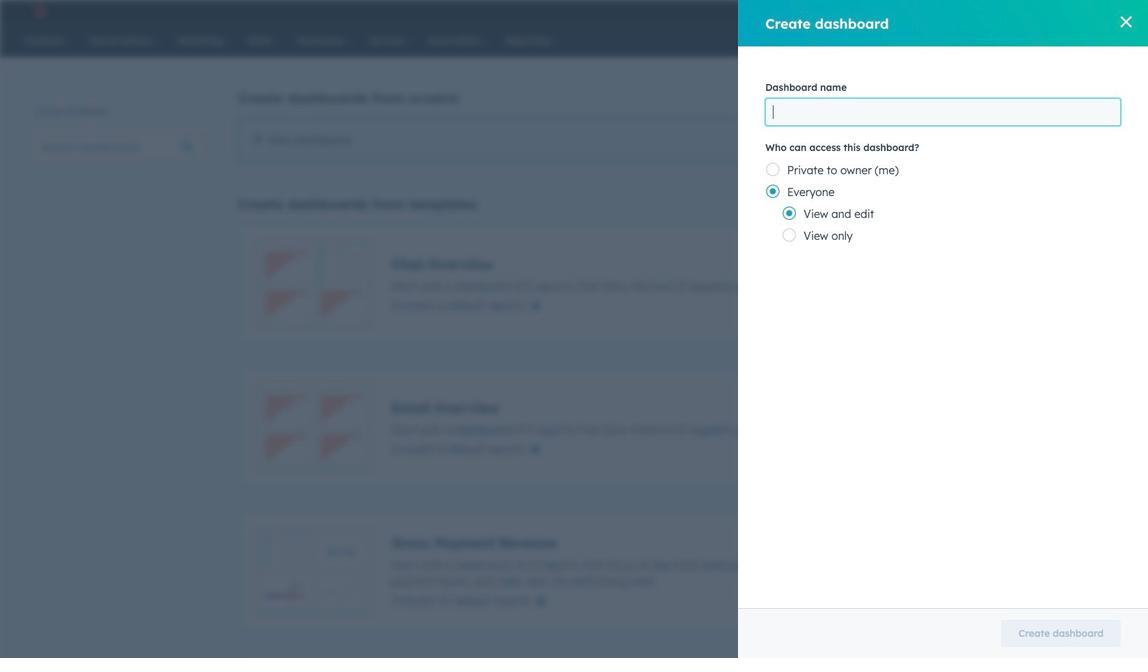 Task type: locate. For each thing, give the bounding box(es) containing it.
menu
[[777, 0, 1122, 22]]

None text field
[[766, 98, 1121, 126]]

Search HubSpot search field
[[946, 29, 1091, 52]]

None checkbox
[[238, 224, 1076, 345]]

None checkbox
[[238, 118, 1076, 163], [238, 367, 1076, 489], [238, 511, 1076, 632], [238, 654, 1076, 658], [238, 118, 1076, 163], [238, 367, 1076, 489], [238, 511, 1076, 632], [238, 654, 1076, 658]]

close image
[[1121, 16, 1132, 27]]



Task type: describe. For each thing, give the bounding box(es) containing it.
Search search field
[[33, 133, 204, 161]]

james peterson image
[[980, 5, 992, 17]]

marketplaces image
[[877, 6, 889, 18]]



Task type: vqa. For each thing, say whether or not it's contained in the screenshot.
James Peterson Icon
yes



